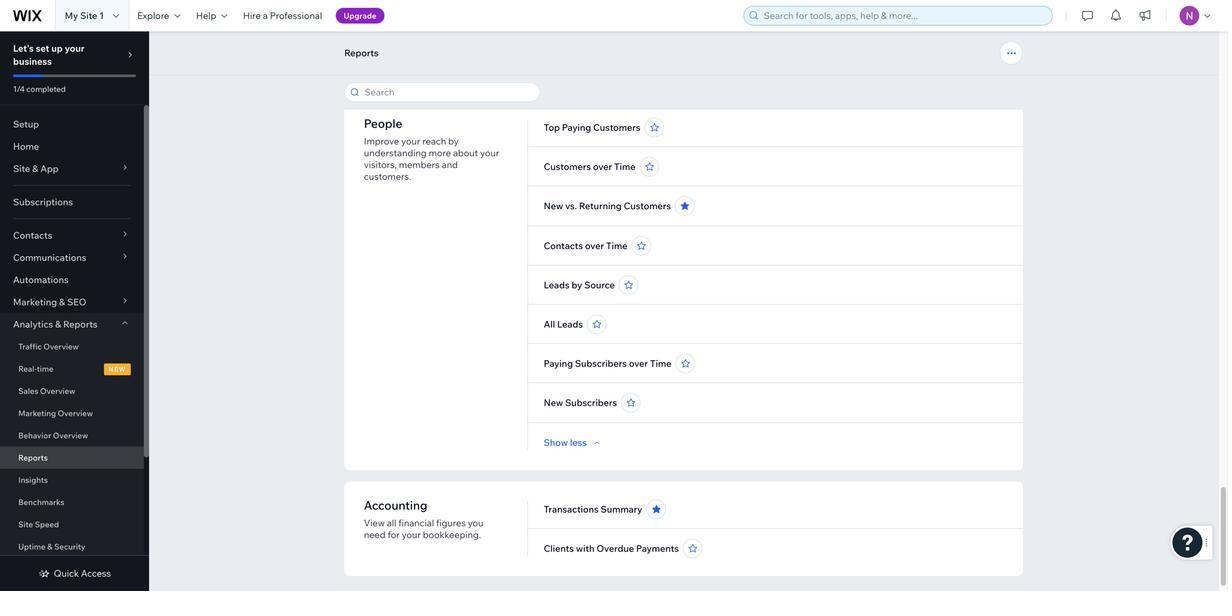 Task type: vqa. For each thing, say whether or not it's contained in the screenshot.
the bottommost Paying
yes



Task type: locate. For each thing, give the bounding box(es) containing it.
speed
[[35, 520, 59, 529]]

help button
[[188, 0, 235, 31]]

2 new from the top
[[544, 397, 563, 408]]

marketing up behavior
[[18, 408, 56, 418]]

& inside popup button
[[55, 318, 61, 330]]

2 vertical spatial site
[[18, 520, 33, 529]]

0 horizontal spatial contacts
[[13, 230, 52, 241]]

& inside 'popup button'
[[32, 163, 38, 174]]

0 vertical spatial customers
[[593, 122, 641, 133]]

contacts down vs.
[[544, 240, 583, 251]]

quick access button
[[38, 568, 111, 579]]

app
[[40, 163, 59, 174]]

new for new subscribers
[[544, 397, 563, 408]]

site left 1 at the top left of the page
[[80, 10, 97, 21]]

source
[[584, 279, 615, 291]]

security
[[54, 542, 85, 552]]

overview for sales overview
[[40, 386, 75, 396]]

1 horizontal spatial reports
[[63, 318, 98, 330]]

reports for reports link
[[18, 453, 48, 463]]

more
[[429, 147, 451, 159]]

by up "about"
[[448, 135, 459, 147]]

insights link
[[0, 469, 144, 491]]

accounting view all financial figures you need for your bookkeeping.
[[364, 498, 484, 541]]

business
[[13, 56, 52, 67]]

insights
[[18, 475, 48, 485]]

1 vertical spatial new
[[544, 397, 563, 408]]

site
[[80, 10, 97, 21], [13, 163, 30, 174], [18, 520, 33, 529]]

behavior overview link
[[0, 424, 144, 447]]

&
[[32, 163, 38, 174], [59, 296, 65, 308], [55, 318, 61, 330], [47, 542, 52, 552]]

& down marketing & seo
[[55, 318, 61, 330]]

customers
[[593, 122, 641, 133], [544, 161, 591, 172], [624, 200, 671, 212]]

reports down seo
[[63, 318, 98, 330]]

customers.
[[364, 171, 411, 182]]

paying subscribers over time
[[544, 358, 672, 369]]

reports for reports button
[[344, 47, 379, 59]]

customers up vs.
[[544, 161, 591, 172]]

& left app
[[32, 163, 38, 174]]

new left vs.
[[544, 200, 563, 212]]

all
[[387, 517, 396, 529]]

2 horizontal spatial reports
[[344, 47, 379, 59]]

& for marketing
[[59, 296, 65, 308]]

understanding
[[364, 147, 427, 159]]

1 vertical spatial subscribers
[[565, 397, 617, 408]]

my site 1
[[65, 10, 104, 21]]

uptime & security link
[[0, 536, 144, 558]]

your right "about"
[[480, 147, 499, 159]]

marketing up analytics
[[13, 296, 57, 308]]

your inside let's set up your business
[[65, 43, 85, 54]]

contacts
[[13, 230, 52, 241], [544, 240, 583, 251]]

clients with overdue payments
[[544, 543, 679, 554]]

overview up marketing overview
[[40, 386, 75, 396]]

overview for traffic overview
[[43, 342, 79, 352]]

1 vertical spatial over
[[585, 240, 604, 251]]

leads right all
[[557, 318, 583, 330]]

subscriptions
[[13, 196, 73, 208]]

your right the up
[[65, 43, 85, 54]]

0 vertical spatial leads
[[544, 279, 570, 291]]

top paying customers
[[544, 122, 641, 133]]

contacts inside popup button
[[13, 230, 52, 241]]

contacts for contacts over time
[[544, 240, 583, 251]]

customers up customers over time
[[593, 122, 641, 133]]

with
[[576, 543, 595, 554]]

benchmarks
[[18, 497, 64, 507]]

0 horizontal spatial by
[[448, 135, 459, 147]]

quick access
[[54, 568, 111, 579]]

1 vertical spatial paying
[[544, 358, 573, 369]]

hire
[[243, 10, 261, 21]]

reports up insights
[[18, 453, 48, 463]]

0 vertical spatial reports
[[344, 47, 379, 59]]

automations
[[13, 274, 69, 285]]

your down financial
[[402, 529, 421, 541]]

reports button
[[338, 43, 385, 63]]

& inside dropdown button
[[59, 296, 65, 308]]

overview
[[43, 342, 79, 352], [40, 386, 75, 396], [58, 408, 93, 418], [53, 431, 88, 440]]

show less
[[544, 437, 587, 448]]

& for analytics
[[55, 318, 61, 330]]

by left the source
[[572, 279, 582, 291]]

all leads
[[544, 318, 583, 330]]

& right uptime
[[47, 542, 52, 552]]

& left seo
[[59, 296, 65, 308]]

overview down analytics & reports
[[43, 342, 79, 352]]

financial
[[398, 517, 434, 529]]

subscribers for paying
[[575, 358, 627, 369]]

1 new from the top
[[544, 200, 563, 212]]

overview up reports link
[[53, 431, 88, 440]]

analytics & reports button
[[0, 313, 144, 335]]

subscribers
[[575, 358, 627, 369], [565, 397, 617, 408]]

0 vertical spatial site
[[80, 10, 97, 21]]

contacts up communications
[[13, 230, 52, 241]]

paying
[[562, 122, 591, 133], [544, 358, 573, 369]]

view
[[364, 517, 385, 529]]

subscribers up less on the left
[[565, 397, 617, 408]]

your
[[65, 43, 85, 54], [401, 135, 420, 147], [480, 147, 499, 159], [402, 529, 421, 541]]

overview down sales overview link
[[58, 408, 93, 418]]

new
[[544, 200, 563, 212], [544, 397, 563, 408]]

reports inside popup button
[[63, 318, 98, 330]]

show
[[544, 437, 568, 448]]

analytics & reports
[[13, 318, 98, 330]]

leads up 'all leads'
[[544, 279, 570, 291]]

marketing for marketing overview
[[18, 408, 56, 418]]

1 horizontal spatial contacts
[[544, 240, 583, 251]]

time for customers over time
[[614, 161, 636, 172]]

payments
[[636, 543, 679, 554]]

up
[[51, 43, 63, 54]]

1 vertical spatial marketing
[[18, 408, 56, 418]]

customers over time
[[544, 161, 636, 172]]

communications button
[[0, 247, 144, 269]]

access
[[81, 568, 111, 579]]

marketing for marketing & seo
[[13, 296, 57, 308]]

0 vertical spatial subscribers
[[575, 358, 627, 369]]

site left speed on the bottom left
[[18, 520, 33, 529]]

for
[[388, 529, 400, 541]]

top
[[544, 122, 560, 133]]

0 vertical spatial time
[[614, 161, 636, 172]]

by
[[448, 135, 459, 147], [572, 279, 582, 291]]

site inside 'popup button'
[[13, 163, 30, 174]]

Search for tools, apps, help & more... field
[[760, 7, 1048, 25]]

1 vertical spatial reports
[[63, 318, 98, 330]]

1 vertical spatial time
[[606, 240, 628, 251]]

new up 'show'
[[544, 397, 563, 408]]

0 vertical spatial marketing
[[13, 296, 57, 308]]

marketing
[[13, 296, 57, 308], [18, 408, 56, 418]]

transactions summary
[[544, 504, 642, 515]]

0 vertical spatial over
[[593, 161, 612, 172]]

reports
[[344, 47, 379, 59], [63, 318, 98, 330], [18, 453, 48, 463]]

1 vertical spatial site
[[13, 163, 30, 174]]

automations link
[[0, 269, 144, 291]]

subscribers up new subscribers
[[575, 358, 627, 369]]

paying down 'all leads'
[[544, 358, 573, 369]]

sales overview
[[18, 386, 75, 396]]

time
[[614, 161, 636, 172], [606, 240, 628, 251], [650, 358, 672, 369]]

leads
[[544, 279, 570, 291], [557, 318, 583, 330]]

customers right returning
[[624, 200, 671, 212]]

0 vertical spatial paying
[[562, 122, 591, 133]]

site down home
[[13, 163, 30, 174]]

0 vertical spatial by
[[448, 135, 459, 147]]

over
[[593, 161, 612, 172], [585, 240, 604, 251], [629, 358, 648, 369]]

paying right top
[[562, 122, 591, 133]]

reports inside button
[[344, 47, 379, 59]]

vs.
[[565, 200, 577, 212]]

uptime
[[18, 542, 46, 552]]

site & app button
[[0, 158, 144, 180]]

2 vertical spatial reports
[[18, 453, 48, 463]]

seo
[[67, 296, 86, 308]]

set
[[36, 43, 49, 54]]

0 horizontal spatial reports
[[18, 453, 48, 463]]

you
[[468, 517, 484, 529]]

visitors,
[[364, 159, 397, 170]]

marketing inside dropdown button
[[13, 296, 57, 308]]

reports down upgrade button
[[344, 47, 379, 59]]

1 horizontal spatial by
[[572, 279, 582, 291]]

0 vertical spatial new
[[544, 200, 563, 212]]



Task type: describe. For each thing, give the bounding box(es) containing it.
transactions
[[544, 504, 599, 515]]

2 vertical spatial over
[[629, 358, 648, 369]]

marketing overview
[[18, 408, 93, 418]]

1 vertical spatial by
[[572, 279, 582, 291]]

subscriptions link
[[0, 191, 144, 213]]

figures
[[436, 517, 466, 529]]

reach
[[422, 135, 446, 147]]

completed
[[26, 84, 66, 94]]

hire a professional link
[[235, 0, 330, 31]]

help
[[196, 10, 216, 21]]

new
[[109, 365, 126, 373]]

over for contacts
[[585, 240, 604, 251]]

setup
[[13, 118, 39, 130]]

subscribers for new
[[565, 397, 617, 408]]

analytics
[[13, 318, 53, 330]]

traffic overview link
[[0, 335, 144, 358]]

by inside people improve your reach by understanding more about your visitors, members and customers.
[[448, 135, 459, 147]]

your inside the accounting view all financial figures you need for your bookkeeping.
[[402, 529, 421, 541]]

traffic
[[18, 342, 42, 352]]

traffic overview
[[18, 342, 79, 352]]

behavior overview
[[18, 431, 88, 440]]

behavior
[[18, 431, 51, 440]]

let's
[[13, 43, 34, 54]]

upgrade button
[[336, 8, 384, 24]]

summary
[[601, 504, 642, 515]]

bookkeeping.
[[423, 529, 481, 541]]

less
[[570, 437, 587, 448]]

real-
[[18, 364, 37, 374]]

time for contacts over time
[[606, 240, 628, 251]]

new vs. returning customers
[[544, 200, 671, 212]]

home link
[[0, 135, 144, 158]]

site speed link
[[0, 513, 144, 536]]

upgrade
[[344, 11, 377, 21]]

people improve your reach by understanding more about your visitors, members and customers.
[[364, 116, 499, 182]]

home
[[13, 141, 39, 152]]

overdue
[[597, 543, 634, 554]]

communications
[[13, 252, 86, 263]]

a
[[263, 10, 268, 21]]

Search field
[[361, 83, 536, 101]]

site for site speed
[[18, 520, 33, 529]]

explore
[[137, 10, 169, 21]]

1
[[99, 10, 104, 21]]

accounting
[[364, 498, 427, 513]]

reports link
[[0, 447, 144, 469]]

sales overview link
[[0, 380, 144, 402]]

your up understanding
[[401, 135, 420, 147]]

1 vertical spatial customers
[[544, 161, 591, 172]]

returning
[[579, 200, 622, 212]]

site for site & app
[[13, 163, 30, 174]]

new for new vs. returning customers
[[544, 200, 563, 212]]

1/4 completed
[[13, 84, 66, 94]]

1/4
[[13, 84, 25, 94]]

contacts for contacts
[[13, 230, 52, 241]]

setup link
[[0, 113, 144, 135]]

site & app
[[13, 163, 59, 174]]

professional
[[270, 10, 322, 21]]

quick
[[54, 568, 79, 579]]

show less button
[[544, 437, 603, 449]]

site speed
[[18, 520, 59, 529]]

real-time
[[18, 364, 54, 374]]

2 vertical spatial customers
[[624, 200, 671, 212]]

people
[[364, 116, 402, 131]]

benchmarks link
[[0, 491, 144, 513]]

over for customers
[[593, 161, 612, 172]]

new subscribers
[[544, 397, 617, 408]]

overview for marketing overview
[[58, 408, 93, 418]]

time
[[37, 364, 54, 374]]

my
[[65, 10, 78, 21]]

overview for behavior overview
[[53, 431, 88, 440]]

need
[[364, 529, 386, 541]]

contacts over time
[[544, 240, 628, 251]]

about
[[453, 147, 478, 159]]

marketing & seo button
[[0, 291, 144, 313]]

improve
[[364, 135, 399, 147]]

members
[[399, 159, 440, 170]]

clients
[[544, 543, 574, 554]]

and
[[442, 159, 458, 170]]

marketing overview link
[[0, 402, 144, 424]]

1 vertical spatial leads
[[557, 318, 583, 330]]

& for site
[[32, 163, 38, 174]]

sidebar element
[[0, 31, 149, 591]]

& for uptime
[[47, 542, 52, 552]]

uptime & security
[[18, 542, 85, 552]]

2 vertical spatial time
[[650, 358, 672, 369]]

leads by source
[[544, 279, 615, 291]]

marketing & seo
[[13, 296, 86, 308]]



